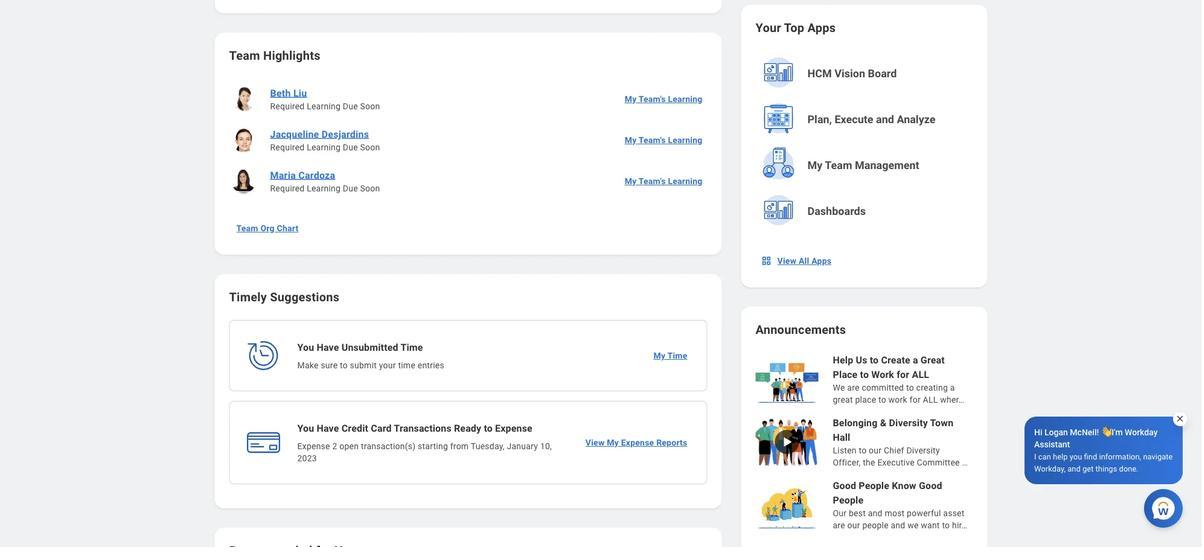 Task type: locate. For each thing, give the bounding box(es) containing it.
1 due from the top
[[343, 101, 358, 111]]

1 my team's learning from the top
[[625, 94, 703, 104]]

most
[[885, 508, 905, 518]]

expense up 'january'
[[495, 423, 533, 434]]

reports
[[657, 438, 688, 448]]

0 horizontal spatial good
[[833, 480, 857, 491]]

1 horizontal spatial expense
[[495, 423, 533, 434]]

2 my team's learning from the top
[[625, 135, 703, 145]]

2 horizontal spatial expense
[[621, 438, 654, 448]]

0 vertical spatial are
[[848, 383, 860, 393]]

required inside beth liu required learning due soon
[[270, 101, 305, 111]]

3 my team's learning button from the top
[[620, 169, 708, 193]]

1 required from the top
[[270, 101, 305, 111]]

are down 'our'
[[833, 520, 846, 530]]

1 horizontal spatial our
[[869, 445, 882, 455]]

you up 2023
[[297, 423, 314, 434]]

soon for liu
[[360, 101, 380, 111]]

view all apps button
[[756, 249, 839, 273]]

apps
[[808, 21, 836, 35], [812, 256, 832, 266]]

1 have from the top
[[317, 342, 339, 353]]

and down you
[[1068, 464, 1081, 473]]

2 good from the left
[[919, 480, 943, 491]]

make
[[297, 360, 319, 370]]

good down 'committee'
[[919, 480, 943, 491]]

1 my team's learning button from the top
[[620, 87, 708, 111]]

apps right top
[[808, 21, 836, 35]]

0 horizontal spatial view
[[586, 438, 605, 448]]

3 my team's learning from the top
[[625, 176, 703, 186]]

team inside "button"
[[236, 223, 258, 233]]

place
[[856, 395, 877, 405]]

our down best
[[848, 520, 861, 530]]

0 vertical spatial apps
[[808, 21, 836, 35]]

and left analyze
[[877, 113, 895, 126]]

diversity up 'committee'
[[907, 445, 940, 455]]

our
[[869, 445, 882, 455], [848, 520, 861, 530]]

due down desjardins
[[343, 142, 358, 152]]

to
[[870, 354, 879, 366], [340, 360, 348, 370], [860, 369, 869, 380], [907, 383, 914, 393], [879, 395, 887, 405], [484, 423, 493, 434], [859, 445, 867, 455], [943, 520, 950, 530]]

soon
[[360, 101, 380, 111], [360, 142, 380, 152], [360, 183, 380, 193]]

highlights
[[263, 48, 321, 63]]

are right we
[[848, 383, 860, 393]]

your top apps
[[756, 21, 836, 35]]

team's for desjardins
[[639, 135, 666, 145]]

0 vertical spatial team's
[[639, 94, 666, 104]]

0 horizontal spatial expense
[[297, 441, 330, 451]]

1 vertical spatial a
[[951, 383, 955, 393]]

2 vertical spatial soon
[[360, 183, 380, 193]]

required
[[270, 101, 305, 111], [270, 142, 305, 152], [270, 183, 305, 193]]

team's for liu
[[639, 94, 666, 104]]

view for view my expense reports
[[586, 438, 605, 448]]

0 vertical spatial required
[[270, 101, 305, 111]]

… inside help us to create a great place to work for all we are committed to creating a great place to work for all wher …
[[959, 395, 965, 405]]

my for my time button
[[654, 351, 666, 361]]

required for beth
[[270, 101, 305, 111]]

to down committed
[[879, 395, 887, 405]]

want
[[921, 520, 940, 530]]

0 vertical spatial our
[[869, 445, 882, 455]]

apps inside button
[[812, 256, 832, 266]]

have up sure in the bottom left of the page
[[317, 342, 339, 353]]

to down us
[[860, 369, 869, 380]]

my
[[625, 94, 637, 104], [625, 135, 637, 145], [808, 159, 823, 172], [625, 176, 637, 186], [654, 351, 666, 361], [607, 438, 619, 448]]

1 vertical spatial team's
[[639, 135, 666, 145]]

view all apps
[[778, 256, 832, 266]]

all
[[912, 369, 930, 380], [923, 395, 938, 405]]

1 vertical spatial my team's learning
[[625, 135, 703, 145]]

expense left reports
[[621, 438, 654, 448]]

management
[[855, 159, 920, 172]]

from
[[450, 441, 469, 451]]

2 due from the top
[[343, 142, 358, 152]]

soon for cardoza
[[360, 183, 380, 193]]

credit
[[342, 423, 369, 434]]

due inside the maria cardoza required learning due soon
[[343, 183, 358, 193]]

2 soon from the top
[[360, 142, 380, 152]]

unsubmitted
[[342, 342, 398, 353]]

1 horizontal spatial good
[[919, 480, 943, 491]]

my team management button
[[757, 144, 975, 187]]

time inside button
[[668, 351, 688, 361]]

hi
[[1035, 427, 1043, 437]]

team for team org chart
[[236, 223, 258, 233]]

required inside jacqueline desjardins required learning due soon
[[270, 142, 305, 152]]

view right 10,
[[586, 438, 605, 448]]

are
[[848, 383, 860, 393], [833, 520, 846, 530]]

0 vertical spatial a
[[913, 354, 919, 366]]

0 vertical spatial all
[[912, 369, 930, 380]]

january
[[507, 441, 538, 451]]

apps right all
[[812, 256, 832, 266]]

1 vertical spatial apps
[[812, 256, 832, 266]]

a left great
[[913, 354, 919, 366]]

0 vertical spatial my team's learning button
[[620, 87, 708, 111]]

to up tuesday, on the left of the page
[[484, 423, 493, 434]]

learning
[[668, 94, 703, 104], [307, 101, 341, 111], [668, 135, 703, 145], [307, 142, 341, 152], [668, 176, 703, 186], [307, 183, 341, 193]]

we
[[833, 383, 845, 393]]

…
[[959, 395, 965, 405], [963, 458, 968, 468], [962, 520, 968, 530]]

2 required from the top
[[270, 142, 305, 152]]

things
[[1096, 464, 1118, 473]]

view left all
[[778, 256, 797, 266]]

transactions
[[394, 423, 452, 434]]

to left hir
[[943, 520, 950, 530]]

apps for your top apps
[[808, 21, 836, 35]]

are inside good people know good people our best and most powerful asset are our people and we want to hir …
[[833, 520, 846, 530]]

required down beth liu "button"
[[270, 101, 305, 111]]

1 team's from the top
[[639, 94, 666, 104]]

required down maria
[[270, 183, 305, 193]]

have up 2
[[317, 423, 339, 434]]

… inside good people know good people our best and most powerful asset are our people and we want to hir …
[[962, 520, 968, 530]]

i
[[1035, 452, 1037, 461]]

for
[[897, 369, 910, 380], [910, 395, 921, 405]]

to up the
[[859, 445, 867, 455]]

due for jacqueline desjardins
[[343, 142, 358, 152]]

2 have from the top
[[317, 423, 339, 434]]

0 vertical spatial my team's learning
[[625, 94, 703, 104]]

get
[[1083, 464, 1094, 473]]

people down the
[[859, 480, 890, 491]]

view inside button
[[778, 256, 797, 266]]

0 horizontal spatial time
[[401, 342, 423, 353]]

done.
[[1120, 464, 1139, 473]]

1 vertical spatial for
[[910, 395, 921, 405]]

you have credit card transactions ready to expense
[[297, 423, 533, 434]]

learning inside jacqueline desjardins required learning due soon
[[307, 142, 341, 152]]

0 horizontal spatial are
[[833, 520, 846, 530]]

all down creating
[[923, 395, 938, 405]]

committed
[[862, 383, 904, 393]]

1 horizontal spatial time
[[668, 351, 688, 361]]

1 vertical spatial our
[[848, 520, 861, 530]]

1 vertical spatial all
[[923, 395, 938, 405]]

my team's learning button
[[620, 87, 708, 111], [620, 128, 708, 152], [620, 169, 708, 193]]

1 vertical spatial people
[[833, 494, 864, 506]]

view my expense reports button
[[581, 431, 693, 455]]

nbox image
[[761, 255, 773, 267]]

0 vertical spatial soon
[[360, 101, 380, 111]]

all up creating
[[912, 369, 930, 380]]

3 required from the top
[[270, 183, 305, 193]]

for right work
[[910, 395, 921, 405]]

my for my team's learning button associated with liu
[[625, 94, 637, 104]]

due up desjardins
[[343, 101, 358, 111]]

&
[[880, 417, 887, 429]]

2023
[[297, 453, 317, 463]]

1 vertical spatial due
[[343, 142, 358, 152]]

required for maria
[[270, 183, 305, 193]]

timely
[[229, 290, 267, 304]]

diversity right &
[[889, 417, 928, 429]]

timely suggestions
[[229, 290, 340, 304]]

0 vertical spatial you
[[297, 342, 314, 353]]

0 horizontal spatial our
[[848, 520, 861, 530]]

0 vertical spatial view
[[778, 256, 797, 266]]

good down officer,
[[833, 480, 857, 491]]

team highlights list
[[229, 79, 708, 202]]

view my expense reports
[[586, 438, 688, 448]]

3 soon from the top
[[360, 183, 380, 193]]

2 vertical spatial team
[[236, 223, 258, 233]]

2 vertical spatial due
[[343, 183, 358, 193]]

1 vertical spatial team
[[825, 159, 853, 172]]

dashboards button
[[757, 190, 975, 233]]

soon inside jacqueline desjardins required learning due soon
[[360, 142, 380, 152]]

assistant
[[1035, 439, 1071, 449]]

our inside good people know good people our best and most powerful asset are our people and we want to hir …
[[848, 520, 861, 530]]

1 vertical spatial you
[[297, 423, 314, 434]]

1 horizontal spatial are
[[848, 383, 860, 393]]

0 vertical spatial due
[[343, 101, 358, 111]]

hcm vision board button
[[757, 52, 975, 95]]

expense
[[495, 423, 533, 434], [621, 438, 654, 448], [297, 441, 330, 451]]

ready
[[454, 423, 482, 434]]

belonging & diversity town hall listen to our chief diversity officer, the executive committee …
[[833, 417, 968, 468]]

people
[[859, 480, 890, 491], [833, 494, 864, 506]]

announcements element
[[756, 353, 973, 532]]

1 vertical spatial view
[[586, 438, 605, 448]]

2 vertical spatial team's
[[639, 176, 666, 186]]

1 vertical spatial …
[[963, 458, 968, 468]]

are inside help us to create a great place to work for all we are committed to creating a great place to work for all wher …
[[848, 383, 860, 393]]

transaction(s)
[[361, 441, 416, 451]]

team's for cardoza
[[639, 176, 666, 186]]

2 vertical spatial my team's learning button
[[620, 169, 708, 193]]

officer,
[[833, 458, 861, 468]]

and inside button
[[877, 113, 895, 126]]

people up 'our'
[[833, 494, 864, 506]]

our up the
[[869, 445, 882, 455]]

3 team's from the top
[[639, 176, 666, 186]]

time
[[401, 342, 423, 353], [668, 351, 688, 361]]

team org chart button
[[232, 216, 303, 240]]

2 vertical spatial …
[[962, 520, 968, 530]]

required for jacqueline
[[270, 142, 305, 152]]

vision
[[835, 67, 866, 80]]

1 you from the top
[[297, 342, 314, 353]]

1 vertical spatial are
[[833, 520, 846, 530]]

1 vertical spatial required
[[270, 142, 305, 152]]

you up make on the left bottom of the page
[[297, 342, 314, 353]]

best
[[849, 508, 866, 518]]

team left org
[[236, 223, 258, 233]]

soon inside the maria cardoza required learning due soon
[[360, 183, 380, 193]]

committee
[[917, 458, 960, 468]]

3 due from the top
[[343, 183, 358, 193]]

2 team's from the top
[[639, 135, 666, 145]]

expense up 2023
[[297, 441, 330, 451]]

0 horizontal spatial a
[[913, 354, 919, 366]]

required down jacqueline
[[270, 142, 305, 152]]

media play image
[[780, 435, 795, 449]]

a
[[913, 354, 919, 366], [951, 383, 955, 393]]

to inside 'belonging & diversity town hall listen to our chief diversity officer, the executive committee …'
[[859, 445, 867, 455]]

👋
[[1102, 427, 1110, 437]]

view for view all apps
[[778, 256, 797, 266]]

due down jacqueline desjardins required learning due soon
[[343, 183, 358, 193]]

a up wher
[[951, 383, 955, 393]]

hir
[[953, 520, 962, 530]]

maria cardoza required learning due soon
[[270, 169, 380, 193]]

team for team highlights
[[229, 48, 260, 63]]

people
[[863, 520, 889, 530]]

due inside jacqueline desjardins required learning due soon
[[343, 142, 358, 152]]

great
[[921, 354, 945, 366]]

2 vertical spatial my team's learning
[[625, 176, 703, 186]]

diversity
[[889, 417, 928, 429], [907, 445, 940, 455]]

2 my team's learning button from the top
[[620, 128, 708, 152]]

help us to create a great place to work for all we are committed to creating a great place to work for all wher …
[[833, 354, 965, 405]]

1 horizontal spatial view
[[778, 256, 797, 266]]

and up people
[[868, 508, 883, 518]]

2 vertical spatial required
[[270, 183, 305, 193]]

1 horizontal spatial a
[[951, 383, 955, 393]]

2 you from the top
[[297, 423, 314, 434]]

0 vertical spatial …
[[959, 395, 965, 405]]

required inside the maria cardoza required learning due soon
[[270, 183, 305, 193]]

0 vertical spatial team
[[229, 48, 260, 63]]

0 vertical spatial have
[[317, 342, 339, 353]]

card
[[371, 423, 392, 434]]

expense 2 open transaction(s) starting from tuesday, january 10, 2023
[[297, 441, 552, 463]]

due for maria cardoza
[[343, 183, 358, 193]]

1 vertical spatial soon
[[360, 142, 380, 152]]

team org chart
[[236, 223, 299, 233]]

team up 'dashboards'
[[825, 159, 853, 172]]

team left highlights
[[229, 48, 260, 63]]

for down create
[[897, 369, 910, 380]]

soon inside beth liu required learning due soon
[[360, 101, 380, 111]]

1 vertical spatial have
[[317, 423, 339, 434]]

1 vertical spatial my team's learning button
[[620, 128, 708, 152]]

due inside beth liu required learning due soon
[[343, 101, 358, 111]]

my for my team's learning button related to cardoza
[[625, 176, 637, 186]]

1 soon from the top
[[360, 101, 380, 111]]

view inside 'button'
[[586, 438, 605, 448]]



Task type: vqa. For each thing, say whether or not it's contained in the screenshot.
"SURE"
yes



Task type: describe. For each thing, give the bounding box(es) containing it.
i'm
[[1112, 427, 1123, 437]]

us
[[856, 354, 868, 366]]

you have unsubmitted time
[[297, 342, 423, 353]]

create
[[882, 354, 911, 366]]

information,
[[1100, 452, 1142, 461]]

2
[[332, 441, 337, 451]]

my time button
[[649, 344, 693, 368]]

good people know good people our best and most powerful asset are our people and we want to hir …
[[833, 480, 968, 530]]

the
[[863, 458, 876, 468]]

belonging
[[833, 417, 878, 429]]

my team's learning for cardoza
[[625, 176, 703, 186]]

logan
[[1045, 427, 1068, 437]]

0 vertical spatial people
[[859, 480, 890, 491]]

team inside 'button'
[[825, 159, 853, 172]]

desjardins
[[322, 128, 369, 140]]

sure
[[321, 360, 338, 370]]

announcements
[[756, 323, 846, 337]]

beth
[[270, 87, 291, 99]]

my team's learning button for cardoza
[[620, 169, 708, 193]]

submit
[[350, 360, 377, 370]]

team highlights
[[229, 48, 321, 63]]

have for unsubmitted
[[317, 342, 339, 353]]

0 vertical spatial diversity
[[889, 417, 928, 429]]

… inside 'belonging & diversity town hall listen to our chief diversity officer, the executive committee …'
[[963, 458, 968, 468]]

can
[[1039, 452, 1052, 461]]

know
[[892, 480, 917, 491]]

expense inside 'button'
[[621, 438, 654, 448]]

1 good from the left
[[833, 480, 857, 491]]

powerful
[[907, 508, 941, 518]]

x image
[[1176, 414, 1185, 423]]

to up work
[[907, 383, 914, 393]]

learning inside beth liu required learning due soon
[[307, 101, 341, 111]]

cardoza
[[299, 169, 335, 181]]

maria cardoza button
[[265, 168, 340, 182]]

hall
[[833, 432, 851, 443]]

have for credit
[[317, 423, 339, 434]]

open
[[340, 441, 359, 451]]

listen
[[833, 445, 857, 455]]

town
[[931, 417, 954, 429]]

entries
[[418, 360, 445, 370]]

my time
[[654, 351, 688, 361]]

my team's learning for liu
[[625, 94, 703, 104]]

0 vertical spatial for
[[897, 369, 910, 380]]

great
[[833, 395, 853, 405]]

maria
[[270, 169, 296, 181]]

expense inside expense 2 open transaction(s) starting from tuesday, january 10, 2023
[[297, 441, 330, 451]]

help
[[1053, 452, 1068, 461]]

our inside 'belonging & diversity town hall listen to our chief diversity officer, the executive committee …'
[[869, 445, 882, 455]]

jacqueline
[[270, 128, 319, 140]]

learning inside the maria cardoza required learning due soon
[[307, 183, 341, 193]]

tuesday,
[[471, 441, 505, 451]]

liu
[[294, 87, 307, 99]]

execute
[[835, 113, 874, 126]]

chief
[[884, 445, 905, 455]]

my team's learning for desjardins
[[625, 135, 703, 145]]

board
[[868, 67, 897, 80]]

apps for view all apps
[[812, 256, 832, 266]]

org
[[261, 223, 275, 233]]

you for you have unsubmitted time
[[297, 342, 314, 353]]

we
[[908, 520, 919, 530]]

your
[[756, 21, 782, 35]]

beth liu required learning due soon
[[270, 87, 380, 111]]

plan, execute and analyze
[[808, 113, 936, 126]]

to right us
[[870, 354, 879, 366]]

you for you have credit card transactions ready to expense
[[297, 423, 314, 434]]

10,
[[540, 441, 552, 451]]

my for my team's learning button related to desjardins
[[625, 135, 637, 145]]

suggestions
[[270, 290, 340, 304]]

help
[[833, 354, 854, 366]]

hcm
[[808, 67, 832, 80]]

1 vertical spatial diversity
[[907, 445, 940, 455]]

work
[[889, 395, 908, 405]]

due for beth liu
[[343, 101, 358, 111]]

beth liu button
[[265, 86, 312, 100]]

analyze
[[897, 113, 936, 126]]

to right sure in the bottom left of the page
[[340, 360, 348, 370]]

workday,
[[1035, 464, 1066, 473]]

and down most
[[891, 520, 906, 530]]

jacqueline desjardins required learning due soon
[[270, 128, 380, 152]]

starting
[[418, 441, 448, 451]]

my team management
[[808, 159, 920, 172]]

make sure to submit your time entries
[[297, 360, 445, 370]]

asset
[[944, 508, 965, 518]]

executive
[[878, 458, 915, 468]]

mcneil!
[[1071, 427, 1100, 437]]

navigate
[[1144, 452, 1173, 461]]

soon for desjardins
[[360, 142, 380, 152]]

wher
[[941, 395, 959, 405]]

find
[[1085, 452, 1098, 461]]

jacqueline desjardins button
[[265, 127, 374, 141]]

plan, execute and analyze button
[[757, 98, 975, 141]]

our
[[833, 508, 847, 518]]

time
[[398, 360, 416, 370]]

to inside good people know good people our best and most powerful asset are our people and we want to hir …
[[943, 520, 950, 530]]

my team's learning button for desjardins
[[620, 128, 708, 152]]

you
[[1070, 452, 1083, 461]]

my team's learning button for liu
[[620, 87, 708, 111]]

and inside hi logan mcneil! 👋 i'm workday assistant i can help you find information, navigate workday, and get things done.
[[1068, 464, 1081, 473]]

your
[[379, 360, 396, 370]]

work
[[872, 369, 895, 380]]

workday
[[1125, 427, 1158, 437]]



